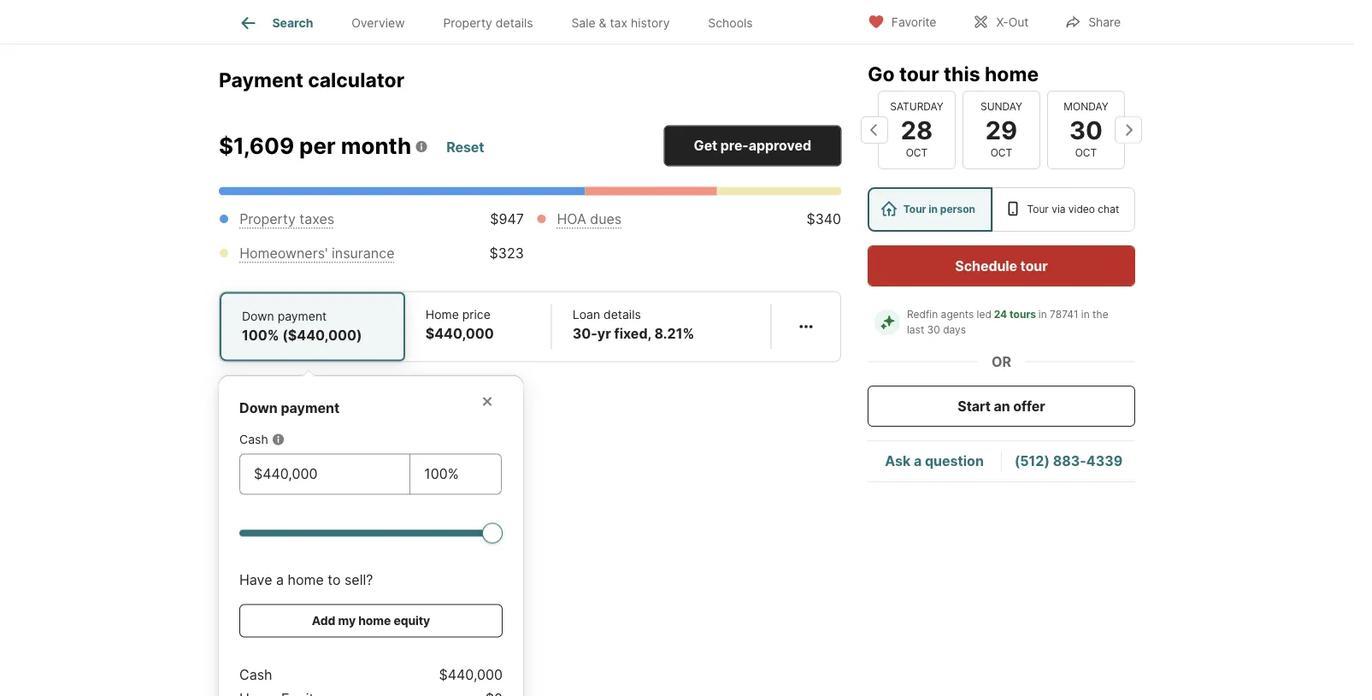 Task type: describe. For each thing, give the bounding box(es) containing it.
per
[[299, 132, 336, 159]]

agents
[[941, 308, 975, 321]]

property taxes link
[[240, 211, 335, 228]]

tour in person option
[[868, 187, 993, 232]]

schools tab
[[689, 3, 772, 44]]

a for ask
[[914, 453, 922, 470]]

approved
[[749, 137, 812, 154]]

saturday 28 oct
[[891, 100, 944, 159]]

down for down payment
[[240, 400, 278, 417]]

property taxes
[[240, 211, 335, 228]]

x-out
[[997, 15, 1029, 30]]

start an offer
[[958, 398, 1046, 414]]

details for property details
[[496, 16, 533, 30]]

chat
[[1099, 203, 1120, 216]]

person
[[941, 203, 976, 216]]

go tour this home
[[868, 62, 1039, 86]]

this
[[944, 62, 981, 86]]

29
[[986, 115, 1018, 145]]

saturday
[[891, 100, 944, 113]]

loan
[[573, 308, 601, 322]]

to
[[328, 572, 341, 589]]

tours
[[1010, 308, 1037, 321]]

2 cash from the top
[[240, 667, 272, 684]]

(512)
[[1015, 453, 1050, 470]]

the
[[1093, 308, 1109, 321]]

history
[[631, 16, 670, 30]]

$947
[[490, 211, 524, 228]]

dues
[[590, 211, 622, 228]]

$340
[[807, 211, 842, 228]]

sale & tax history tab
[[553, 3, 689, 44]]

yr
[[598, 326, 611, 342]]

($440,000)
[[283, 327, 362, 344]]

out
[[1009, 15, 1029, 30]]

1 cash from the top
[[240, 433, 268, 447]]

sale & tax history
[[572, 16, 670, 30]]

days
[[944, 324, 967, 336]]

calculator
[[308, 68, 405, 92]]

down payment
[[240, 400, 340, 417]]

x-
[[997, 15, 1009, 30]]

via
[[1052, 203, 1066, 216]]

ask
[[885, 453, 911, 470]]

monday 30 oct
[[1064, 100, 1109, 159]]

have
[[240, 572, 272, 589]]

oct for 30
[[1076, 147, 1098, 159]]

property for property taxes
[[240, 211, 296, 228]]

&
[[599, 16, 607, 30]]

video
[[1069, 203, 1096, 216]]

payment for down payment 100% ($440,000)
[[278, 309, 327, 324]]

30 inside in the last 30 days
[[928, 324, 941, 336]]

4339
[[1087, 453, 1123, 470]]

question
[[925, 453, 984, 470]]

tour for schedule
[[1021, 257, 1048, 274]]

home
[[426, 308, 459, 322]]

sunday 29 oct
[[981, 100, 1023, 159]]

$323
[[490, 245, 524, 262]]

redfin
[[908, 308, 939, 321]]

overview
[[352, 16, 405, 30]]

start an offer button
[[868, 386, 1136, 427]]

sell?
[[345, 572, 373, 589]]

last
[[908, 324, 925, 336]]

get pre-approved
[[694, 137, 812, 154]]

883-
[[1054, 453, 1087, 470]]

tour via video chat
[[1028, 203, 1120, 216]]

8.21%
[[655, 326, 695, 342]]

home for have a home to sell?
[[288, 572, 324, 589]]

in inside in the last 30 days
[[1082, 308, 1090, 321]]

hoa dues link
[[557, 211, 622, 228]]

search
[[272, 16, 313, 30]]

hoa
[[557, 211, 587, 228]]

0 vertical spatial $440,000
[[426, 326, 494, 342]]

add my home equity button
[[240, 604, 503, 638]]

loan details 30-yr fixed, 8.21%
[[573, 308, 695, 342]]

next image
[[1115, 116, 1143, 144]]



Task type: vqa. For each thing, say whether or not it's contained in the screenshot.


Task type: locate. For each thing, give the bounding box(es) containing it.
payment down ($440,000)
[[281, 400, 340, 417]]

homeowners' insurance
[[240, 245, 395, 262]]

down
[[242, 309, 274, 324], [240, 400, 278, 417]]

payment
[[219, 68, 304, 92]]

a right have
[[276, 572, 284, 589]]

home price $440,000
[[426, 308, 494, 342]]

my
[[338, 614, 356, 628]]

tour left person at the top right of the page
[[904, 203, 927, 216]]

oct down 28
[[906, 147, 928, 159]]

tour
[[900, 62, 940, 86], [1021, 257, 1048, 274]]

1 tour from the left
[[904, 203, 927, 216]]

details for loan details 30-yr fixed, 8.21%
[[604, 308, 641, 322]]

0 vertical spatial 30
[[1070, 115, 1104, 145]]

0 horizontal spatial 30
[[928, 324, 941, 336]]

in left "the"
[[1082, 308, 1090, 321]]

None text field
[[254, 464, 396, 485], [424, 464, 488, 485], [254, 464, 396, 485], [424, 464, 488, 485]]

None button
[[879, 90, 956, 169], [963, 90, 1041, 169], [1048, 90, 1126, 169], [879, 90, 956, 169], [963, 90, 1041, 169], [1048, 90, 1126, 169]]

0 horizontal spatial details
[[496, 16, 533, 30]]

tour inside schedule tour button
[[1021, 257, 1048, 274]]

schedule
[[956, 257, 1018, 274]]

$1,609
[[219, 132, 294, 159]]

payment for down payment
[[281, 400, 340, 417]]

tour in person
[[904, 203, 976, 216]]

get pre-approved button
[[664, 125, 842, 166]]

0 horizontal spatial in
[[929, 203, 938, 216]]

tour for tour in person
[[904, 203, 927, 216]]

home right my at bottom left
[[359, 614, 391, 628]]

down for down payment 100% ($440,000)
[[242, 309, 274, 324]]

in left person at the top right of the page
[[929, 203, 938, 216]]

property inside tab
[[443, 16, 493, 30]]

oct down '29'
[[991, 147, 1013, 159]]

a right ask
[[914, 453, 922, 470]]

100%
[[242, 327, 279, 344]]

0 vertical spatial a
[[914, 453, 922, 470]]

1 horizontal spatial details
[[604, 308, 641, 322]]

share button
[[1051, 4, 1136, 39]]

1 vertical spatial cash
[[240, 667, 272, 684]]

1 oct from the left
[[906, 147, 928, 159]]

details inside tab
[[496, 16, 533, 30]]

add my home equity
[[312, 614, 430, 628]]

sale
[[572, 16, 596, 30]]

1 horizontal spatial a
[[914, 453, 922, 470]]

details left sale
[[496, 16, 533, 30]]

x-out button
[[958, 4, 1044, 39]]

tour for tour via video chat
[[1028, 203, 1049, 216]]

30-
[[573, 326, 598, 342]]

ask a question
[[885, 453, 984, 470]]

previous image
[[861, 116, 889, 144]]

1 horizontal spatial oct
[[991, 147, 1013, 159]]

home for add my home equity
[[359, 614, 391, 628]]

details
[[496, 16, 533, 30], [604, 308, 641, 322]]

2 horizontal spatial oct
[[1076, 147, 1098, 159]]

1 horizontal spatial tour
[[1028, 203, 1049, 216]]

list box containing tour in person
[[868, 187, 1136, 232]]

1 horizontal spatial home
[[359, 614, 391, 628]]

tour up the saturday
[[900, 62, 940, 86]]

reset button
[[446, 132, 485, 162]]

1 vertical spatial payment
[[281, 400, 340, 417]]

2 vertical spatial home
[[359, 614, 391, 628]]

taxes
[[300, 211, 335, 228]]

home inside add my home equity button
[[359, 614, 391, 628]]

property details tab
[[424, 3, 553, 44]]

homeowners'
[[240, 245, 328, 262]]

1 vertical spatial home
[[288, 572, 324, 589]]

Down Payment Slider range field
[[240, 522, 503, 543]]

tooltip
[[219, 362, 842, 696]]

go
[[868, 62, 895, 86]]

home
[[985, 62, 1039, 86], [288, 572, 324, 589], [359, 614, 391, 628]]

payment inside down payment 100% ($440,000)
[[278, 309, 327, 324]]

add
[[312, 614, 336, 628]]

0 vertical spatial property
[[443, 16, 493, 30]]

0 vertical spatial tour
[[900, 62, 940, 86]]

start
[[958, 398, 991, 414]]

a
[[914, 453, 922, 470], [276, 572, 284, 589]]

tour
[[904, 203, 927, 216], [1028, 203, 1049, 216]]

28
[[901, 115, 933, 145]]

list box
[[868, 187, 1136, 232]]

1 vertical spatial $440,000
[[439, 667, 503, 684]]

0 vertical spatial payment
[[278, 309, 327, 324]]

reset
[[447, 138, 484, 155]]

tour left via
[[1028, 203, 1049, 216]]

homeowners' insurance link
[[240, 245, 395, 262]]

fixed,
[[615, 326, 652, 342]]

(512) 883-4339 link
[[1015, 453, 1123, 470]]

pre-
[[721, 137, 749, 154]]

sunday
[[981, 100, 1023, 113]]

tour for go
[[900, 62, 940, 86]]

oct inside the monday 30 oct
[[1076, 147, 1098, 159]]

oct for 29
[[991, 147, 1013, 159]]

property for property details
[[443, 16, 493, 30]]

oct for 28
[[906, 147, 928, 159]]

home left to on the left of the page
[[288, 572, 324, 589]]

or
[[992, 353, 1012, 370]]

redfin agents led 24 tours in 78741
[[908, 308, 1079, 321]]

tab list
[[219, 0, 786, 44]]

equity
[[394, 614, 430, 628]]

insurance
[[332, 245, 395, 262]]

1 vertical spatial 30
[[928, 324, 941, 336]]

1 vertical spatial property
[[240, 211, 296, 228]]

(512) 883-4339
[[1015, 453, 1123, 470]]

schedule tour button
[[868, 246, 1136, 287]]

an
[[994, 398, 1011, 414]]

favorite button
[[854, 4, 952, 39]]

1 vertical spatial down
[[240, 400, 278, 417]]

2 tour from the left
[[1028, 203, 1049, 216]]

30 down monday
[[1070, 115, 1104, 145]]

0 horizontal spatial property
[[240, 211, 296, 228]]

3 oct from the left
[[1076, 147, 1098, 159]]

property
[[443, 16, 493, 30], [240, 211, 296, 228]]

0 horizontal spatial tour
[[904, 203, 927, 216]]

details inside loan details 30-yr fixed, 8.21%
[[604, 308, 641, 322]]

1 horizontal spatial property
[[443, 16, 493, 30]]

payment
[[278, 309, 327, 324], [281, 400, 340, 417]]

0 horizontal spatial oct
[[906, 147, 928, 159]]

0 vertical spatial down
[[242, 309, 274, 324]]

property details
[[443, 16, 533, 30]]

1 vertical spatial tour
[[1021, 257, 1048, 274]]

78741
[[1050, 308, 1079, 321]]

0 vertical spatial home
[[985, 62, 1039, 86]]

1 horizontal spatial in
[[1039, 308, 1048, 321]]

oct
[[906, 147, 928, 159], [991, 147, 1013, 159], [1076, 147, 1098, 159]]

payment up ($440,000)
[[278, 309, 327, 324]]

tab list containing search
[[219, 0, 786, 44]]

down inside down payment 100% ($440,000)
[[242, 309, 274, 324]]

details up fixed,
[[604, 308, 641, 322]]

schedule tour
[[956, 257, 1048, 274]]

down up 100% at the top of page
[[242, 309, 274, 324]]

favorite
[[892, 15, 937, 30]]

tax
[[610, 16, 628, 30]]

home up sunday
[[985, 62, 1039, 86]]

month
[[341, 132, 412, 159]]

in the last 30 days
[[908, 308, 1112, 336]]

24
[[995, 308, 1008, 321]]

oct inside sunday 29 oct
[[991, 147, 1013, 159]]

0 horizontal spatial tour
[[900, 62, 940, 86]]

0 horizontal spatial a
[[276, 572, 284, 589]]

offer
[[1014, 398, 1046, 414]]

30 right the last at the top right of the page
[[928, 324, 941, 336]]

1 vertical spatial a
[[276, 572, 284, 589]]

search link
[[238, 13, 313, 33]]

led
[[977, 308, 992, 321]]

tour right schedule
[[1021, 257, 1048, 274]]

in
[[929, 203, 938, 216], [1039, 308, 1048, 321], [1082, 308, 1090, 321]]

in inside option
[[929, 203, 938, 216]]

30 inside the monday 30 oct
[[1070, 115, 1104, 145]]

0 horizontal spatial home
[[288, 572, 324, 589]]

share
[[1089, 15, 1121, 30]]

a for have
[[276, 572, 284, 589]]

0 vertical spatial details
[[496, 16, 533, 30]]

0 vertical spatial cash
[[240, 433, 268, 447]]

$1,609 per month
[[219, 132, 412, 159]]

oct inside saturday 28 oct
[[906, 147, 928, 159]]

in right "tours"
[[1039, 308, 1048, 321]]

2 horizontal spatial in
[[1082, 308, 1090, 321]]

tour via video chat option
[[993, 187, 1136, 232]]

1 horizontal spatial tour
[[1021, 257, 1048, 274]]

2 horizontal spatial home
[[985, 62, 1039, 86]]

tooltip containing down payment
[[219, 362, 842, 696]]

down down 100% at the top of page
[[240, 400, 278, 417]]

1 horizontal spatial 30
[[1070, 115, 1104, 145]]

oct down monday
[[1076, 147, 1098, 159]]

payment calculator
[[219, 68, 405, 92]]

overview tab
[[333, 3, 424, 44]]

get
[[694, 137, 718, 154]]

schools
[[709, 16, 753, 30]]

1 vertical spatial details
[[604, 308, 641, 322]]

hoa dues
[[557, 211, 622, 228]]

2 oct from the left
[[991, 147, 1013, 159]]



